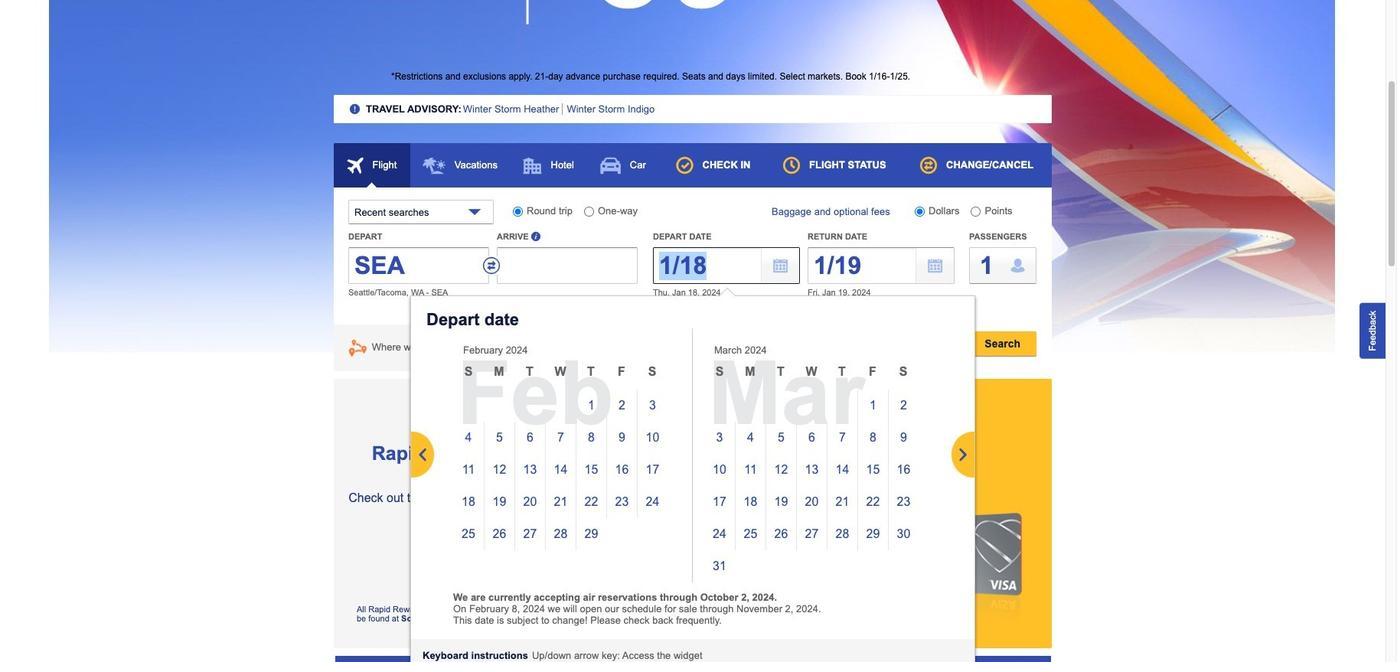 Task type: vqa. For each thing, say whether or not it's contained in the screenshot.
Way to the bottom
no



Task type: locate. For each thing, give the bounding box(es) containing it.
None text field
[[348, 247, 489, 284]]

1 horizontal spatial thursday cell
[[827, 358, 857, 390]]

0 horizontal spatial monday cell
[[484, 358, 514, 390]]

1 friday cell from the left
[[606, 358, 637, 390]]

0 horizontal spatial tuesday cell
[[514, 358, 545, 390]]

1 horizontal spatial wednesday cell
[[796, 358, 827, 390]]

sunday cell
[[453, 358, 484, 390], [704, 358, 735, 390]]

1 tuesday cell from the left
[[514, 358, 545, 390]]

None radio
[[915, 207, 925, 217]]

0 horizontal spatial friday cell
[[606, 358, 637, 390]]

1 horizontal spatial sunday cell
[[704, 358, 735, 390]]

1 horizontal spatial friday cell
[[857, 358, 888, 390]]

sunday cell for tuesday cell for 1st wednesday cell from right's monday cell
[[704, 358, 735, 390]]

1 thursday cell from the left
[[576, 358, 606, 390]]

tab list
[[334, 143, 1052, 205]]

saturday cell for first wednesday cell friday cell
[[637, 358, 668, 390]]

2 tuesday cell from the left
[[766, 358, 796, 390]]

monday cell for tuesday cell for first wednesday cell
[[484, 358, 514, 390]]

1 monday cell from the left
[[484, 358, 514, 390]]

0 horizontal spatial thursday cell
[[576, 358, 606, 390]]

tuesday cell
[[514, 358, 545, 390], [766, 358, 796, 390]]

1 horizontal spatial monday cell
[[735, 358, 766, 390]]

1 horizontal spatial saturday cell
[[888, 358, 919, 390]]

1 sunday cell from the left
[[453, 358, 484, 390]]

thursday cell
[[576, 358, 606, 390], [827, 358, 857, 390]]

2 saturday cell from the left
[[888, 358, 919, 390]]

saturday cell
[[637, 358, 668, 390], [888, 358, 919, 390]]

monday cell
[[484, 358, 514, 390], [735, 358, 766, 390]]

2 thursday cell from the left
[[827, 358, 857, 390]]

None text field
[[497, 247, 638, 284]]

2 monday cell from the left
[[735, 358, 766, 390]]

1 horizontal spatial tuesday cell
[[766, 358, 796, 390]]

tuesday cell for 1st wednesday cell from right
[[766, 358, 796, 390]]

1 saturday cell from the left
[[637, 358, 668, 390]]

2 sunday cell from the left
[[704, 358, 735, 390]]

0 horizontal spatial saturday cell
[[637, 358, 668, 390]]

0 horizontal spatial sunday cell
[[453, 358, 484, 390]]

wednesday cell
[[545, 358, 576, 390], [796, 358, 827, 390]]

tuesday cell for first wednesday cell
[[514, 358, 545, 390]]

None radio
[[513, 207, 523, 217], [584, 207, 594, 217], [971, 207, 981, 217], [513, 207, 523, 217], [584, 207, 594, 217], [971, 207, 981, 217]]

2 wednesday cell from the left
[[796, 358, 827, 390]]

monday cell for tuesday cell for 1st wednesday cell from right
[[735, 358, 766, 390]]

2 friday cell from the left
[[857, 358, 888, 390]]

friday cell for 1st wednesday cell from right
[[857, 358, 888, 390]]

0 horizontal spatial wednesday cell
[[545, 358, 576, 390]]

friday cell
[[606, 358, 637, 390], [857, 358, 888, 390]]



Task type: describe. For each thing, give the bounding box(es) containing it.
wanna get away sale logo image
[[391, 0, 529, 24]]

Return date in mm/dd/yyyy format, valid dates from Jan 18, 2024 to Oct 2, 2024. To use a date picker press the down arrow. text field
[[808, 247, 955, 284]]

thursday cell for friday cell associated with 1st wednesday cell from right
[[827, 358, 857, 390]]

Depart Date in mm/dd/yyyy format, valid dates from Jan 16, 2024 to Oct 2, 2024. To use a date picker press the down arrow. text field
[[653, 247, 800, 284]]

1 wednesday cell from the left
[[545, 358, 576, 390]]

Recent searches text field
[[348, 200, 494, 224]]

saturday cell for friday cell associated with 1st wednesday cell from right
[[888, 358, 919, 390]]

sunday cell for tuesday cell for first wednesday cell's monday cell
[[453, 358, 484, 390]]

Passengers count. Opens flyout. text field
[[969, 247, 1037, 284]]

thursday cell for first wednesday cell friday cell
[[576, 358, 606, 390]]

friday cell for first wednesday cell
[[606, 358, 637, 390]]



